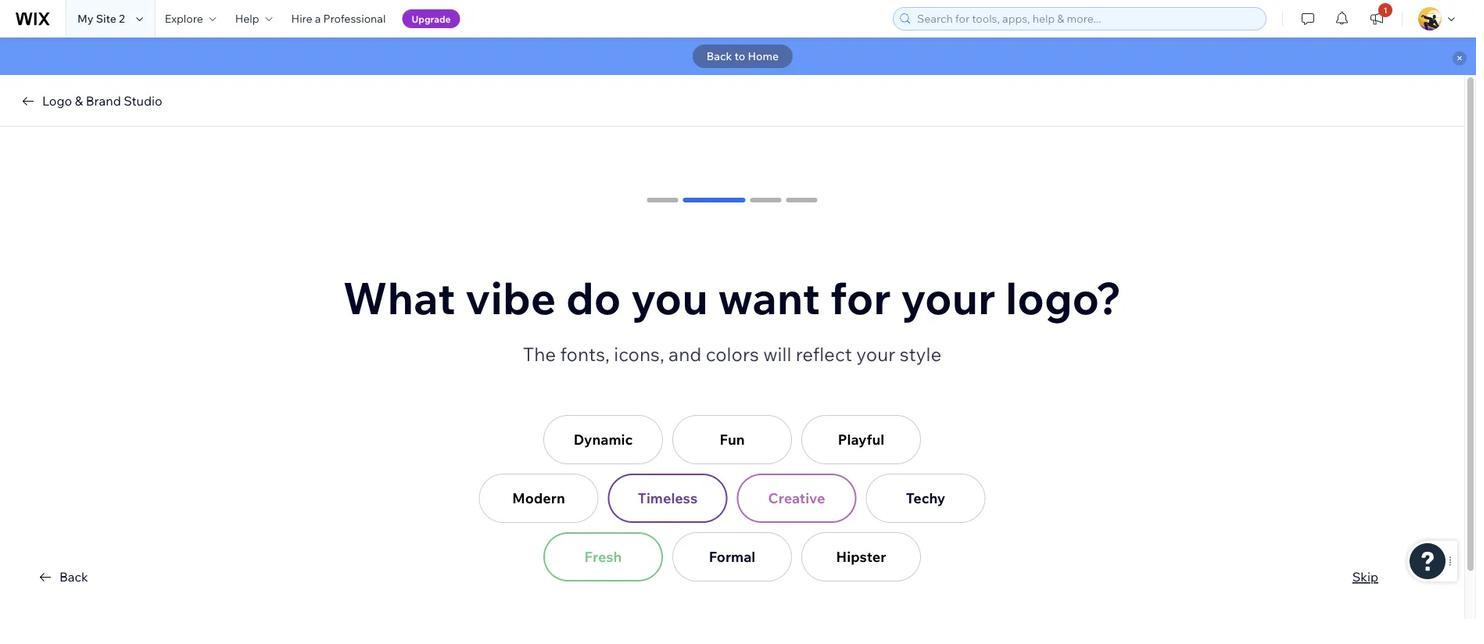 Task type: vqa. For each thing, say whether or not it's contained in the screenshot.
your
yes



Task type: locate. For each thing, give the bounding box(es) containing it.
back to home button
[[693, 45, 793, 68]]

hire
[[291, 12, 313, 25]]

fonts,
[[560, 343, 610, 366]]

and
[[669, 343, 702, 366]]

creative
[[769, 490, 826, 507]]

fresh button
[[544, 533, 663, 582]]

do
[[566, 270, 621, 325]]

brand
[[86, 93, 121, 109]]

your
[[901, 270, 996, 325], [857, 343, 896, 366]]

timeless button
[[608, 474, 728, 523]]

back
[[707, 49, 733, 63], [59, 569, 88, 585]]

0 horizontal spatial your
[[857, 343, 896, 366]]

my site 2
[[77, 12, 125, 25]]

hire a professional link
[[282, 0, 395, 38]]

1 button
[[1360, 0, 1395, 38]]

0 vertical spatial back
[[707, 49, 733, 63]]

modern
[[513, 490, 565, 507]]

back inside button
[[59, 569, 88, 585]]

want
[[718, 270, 821, 325]]

1 vertical spatial back
[[59, 569, 88, 585]]

hipster
[[837, 548, 887, 566]]

modern button
[[479, 474, 599, 523]]

site
[[96, 12, 116, 25]]

colors
[[706, 343, 759, 366]]

help
[[235, 12, 259, 25]]

what vibe do you want for your logo?
[[343, 270, 1122, 325]]

upgrade button
[[402, 9, 460, 28]]

playful
[[838, 431, 885, 449]]

the
[[523, 343, 556, 366]]

0 horizontal spatial back
[[59, 569, 88, 585]]

2
[[119, 12, 125, 25]]

my
[[77, 12, 93, 25]]

back inside 'button'
[[707, 49, 733, 63]]

formal button
[[673, 533, 792, 582]]

vibe
[[466, 270, 556, 325]]

back to home alert
[[0, 38, 1477, 75]]

you
[[631, 270, 708, 325]]

home
[[748, 49, 779, 63]]

back for back
[[59, 569, 88, 585]]

your left the style
[[857, 343, 896, 366]]

what
[[343, 270, 456, 325]]

style
[[900, 343, 942, 366]]

back button
[[36, 568, 88, 587]]

logo & brand studio
[[42, 93, 162, 109]]

explore
[[165, 12, 203, 25]]

help button
[[226, 0, 282, 38]]

1 horizontal spatial your
[[901, 270, 996, 325]]

your up the style
[[901, 270, 996, 325]]

icons,
[[614, 343, 665, 366]]

skip button
[[1353, 568, 1379, 587]]

reflect
[[796, 343, 853, 366]]

hipster button
[[802, 533, 921, 582]]

fresh
[[585, 548, 622, 566]]

creative button
[[737, 474, 857, 523]]

timeless
[[638, 490, 698, 507]]

1 horizontal spatial back
[[707, 49, 733, 63]]



Task type: describe. For each thing, give the bounding box(es) containing it.
&
[[75, 93, 83, 109]]

studio
[[124, 93, 162, 109]]

upgrade
[[412, 13, 451, 25]]

to
[[735, 49, 746, 63]]

0 vertical spatial your
[[901, 270, 996, 325]]

1
[[1384, 5, 1388, 15]]

playful button
[[802, 415, 921, 465]]

techy button
[[866, 474, 986, 523]]

skip
[[1353, 569, 1379, 585]]

the fonts, icons, and colors will reflect your style
[[523, 343, 942, 366]]

fun
[[720, 431, 745, 449]]

logo?
[[1006, 270, 1122, 325]]

dynamic
[[574, 431, 633, 449]]

logo
[[42, 93, 72, 109]]

formal
[[709, 548, 756, 566]]

dynamic button
[[544, 415, 663, 465]]

hire a professional
[[291, 12, 386, 25]]

for
[[830, 270, 891, 325]]

back to home
[[707, 49, 779, 63]]

fun button
[[673, 415, 792, 465]]

Search for tools, apps, help & more... field
[[913, 8, 1262, 30]]

will
[[764, 343, 792, 366]]

a
[[315, 12, 321, 25]]

1 vertical spatial your
[[857, 343, 896, 366]]

professional
[[323, 12, 386, 25]]

logo & brand studio button
[[19, 92, 162, 110]]

back for back to home
[[707, 49, 733, 63]]

techy
[[906, 490, 946, 507]]



